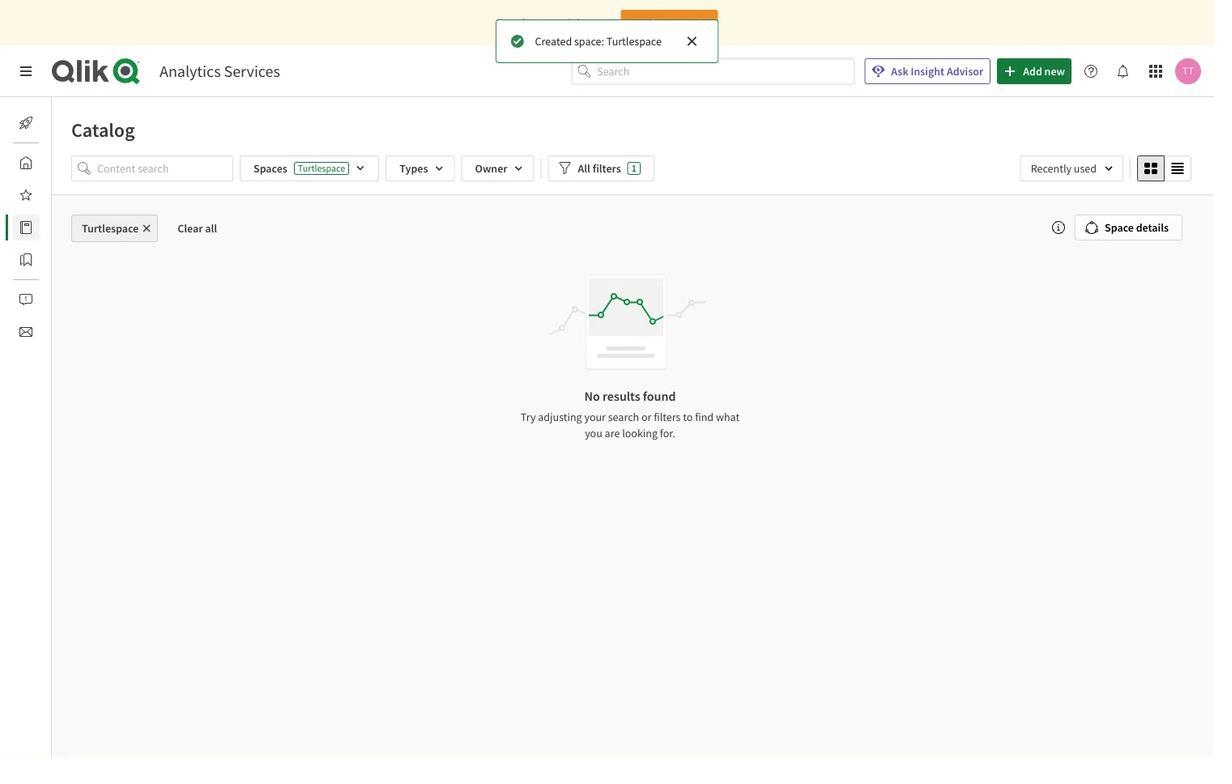 Task type: vqa. For each thing, say whether or not it's contained in the screenshot.
set on the bottom of the page
no



Task type: locate. For each thing, give the bounding box(es) containing it.
catalog up home
[[71, 118, 135, 142]]

spaces
[[254, 161, 288, 176]]

recently used
[[1031, 161, 1097, 176]]

turtlespace
[[607, 34, 662, 49], [298, 162, 345, 175], [82, 221, 139, 236]]

1 horizontal spatial turtlespace
[[298, 162, 345, 175]]

owner
[[475, 161, 508, 176]]

what
[[716, 410, 740, 425]]

types
[[400, 161, 428, 176]]

ask insight advisor
[[892, 64, 984, 79]]

all
[[578, 161, 591, 176]]

filters region
[[52, 152, 1215, 194]]

find
[[695, 410, 714, 425]]

filters right all
[[593, 161, 621, 176]]

turtlespace right spaces at the left
[[298, 162, 345, 175]]

home image
[[19, 156, 32, 169]]

free days remaining: 30
[[496, 15, 608, 30]]

turtlespace button
[[71, 215, 158, 242]]

1 vertical spatial turtlespace
[[298, 162, 345, 175]]

open sidebar menu image
[[19, 65, 32, 78]]

1 vertical spatial filters
[[654, 410, 681, 425]]

to
[[683, 410, 693, 425]]

analytics services element
[[160, 61, 280, 81]]

filters inside no results found try adjusting your search or filters to find what you are looking for.
[[654, 410, 681, 425]]

terry turtle image
[[1176, 58, 1202, 84]]

advisor
[[947, 64, 984, 79]]

Recently used field
[[1021, 156, 1124, 182]]

turtlespace inside alert
[[607, 34, 662, 49]]

ask
[[892, 64, 909, 79]]

0 vertical spatial turtlespace
[[607, 34, 662, 49]]

found
[[643, 388, 676, 404]]

free
[[496, 15, 517, 30]]

space details
[[1105, 220, 1169, 235]]

activate now! link
[[621, 10, 718, 36]]

navigation pane element
[[0, 104, 88, 352]]

2 horizontal spatial turtlespace
[[607, 34, 662, 49]]

1 horizontal spatial filters
[[654, 410, 681, 425]]

no results found try adjusting your search or filters to find what you are looking for.
[[521, 388, 740, 441]]

ask insight advisor button
[[865, 58, 991, 84]]

0 vertical spatial filters
[[593, 161, 621, 176]]

created space: turtlespace
[[535, 34, 662, 49]]

catalog link
[[13, 215, 88, 241]]

analytics services
[[160, 61, 280, 81]]

catalog
[[71, 118, 135, 142], [52, 220, 88, 235]]

filters
[[593, 161, 621, 176], [654, 410, 681, 425]]

2 vertical spatial turtlespace
[[82, 221, 139, 236]]

filters up for.
[[654, 410, 681, 425]]

turtlespace left clear
[[82, 221, 139, 236]]

catalog down home
[[52, 220, 88, 235]]

0 horizontal spatial turtlespace
[[82, 221, 139, 236]]

are
[[605, 426, 620, 441]]

home
[[52, 156, 80, 170]]

analytics
[[160, 61, 221, 81]]

space details button
[[1075, 215, 1183, 241]]

activate
[[637, 15, 676, 30]]

home link
[[13, 150, 80, 176]]

0 horizontal spatial filters
[[593, 161, 621, 176]]

1 vertical spatial catalog
[[52, 220, 88, 235]]

your
[[585, 410, 606, 425]]

new
[[1045, 64, 1066, 79]]

1
[[632, 162, 637, 175]]

turtlespace down activate
[[607, 34, 662, 49]]

clear all button
[[165, 215, 230, 242]]

activate now!
[[637, 15, 703, 30]]

services
[[224, 61, 280, 81]]



Task type: describe. For each thing, give the bounding box(es) containing it.
turtlespace inside filters region
[[298, 162, 345, 175]]

space
[[1105, 220, 1134, 235]]

used
[[1074, 161, 1097, 176]]

looking
[[622, 426, 658, 441]]

add new
[[1024, 64, 1066, 79]]

you
[[585, 426, 603, 441]]

recently
[[1031, 161, 1072, 176]]

add new button
[[998, 58, 1072, 84]]

details
[[1137, 220, 1169, 235]]

space:
[[575, 34, 605, 49]]

clear all
[[178, 221, 217, 236]]

search
[[608, 410, 639, 425]]

now!
[[678, 15, 703, 30]]

results
[[603, 388, 641, 404]]

created
[[535, 34, 572, 49]]

try
[[521, 410, 536, 425]]

no
[[585, 388, 600, 404]]

catalog inside navigation pane element
[[52, 220, 88, 235]]

turtlespace inside button
[[82, 221, 139, 236]]

add
[[1024, 64, 1043, 79]]

owner button
[[461, 156, 534, 182]]

insight
[[911, 64, 945, 79]]

remaining:
[[543, 15, 595, 30]]

Search text field
[[597, 58, 855, 85]]

collections image
[[19, 254, 32, 267]]

searchbar element
[[572, 58, 855, 85]]

for.
[[660, 426, 676, 441]]

created space: turtlespace alert
[[496, 19, 719, 63]]

days
[[519, 15, 541, 30]]

subscriptions image
[[19, 326, 32, 339]]

adjusting
[[538, 410, 582, 425]]

0 vertical spatial catalog
[[71, 118, 135, 142]]

clear
[[178, 221, 203, 236]]

all filters
[[578, 161, 621, 176]]

getting started image
[[19, 117, 32, 130]]

or
[[642, 410, 652, 425]]

30
[[597, 15, 608, 30]]

all
[[205, 221, 217, 236]]

filters inside region
[[593, 161, 621, 176]]

switch view group
[[1138, 156, 1192, 182]]

types button
[[386, 156, 455, 182]]

Content search text field
[[97, 156, 233, 182]]



